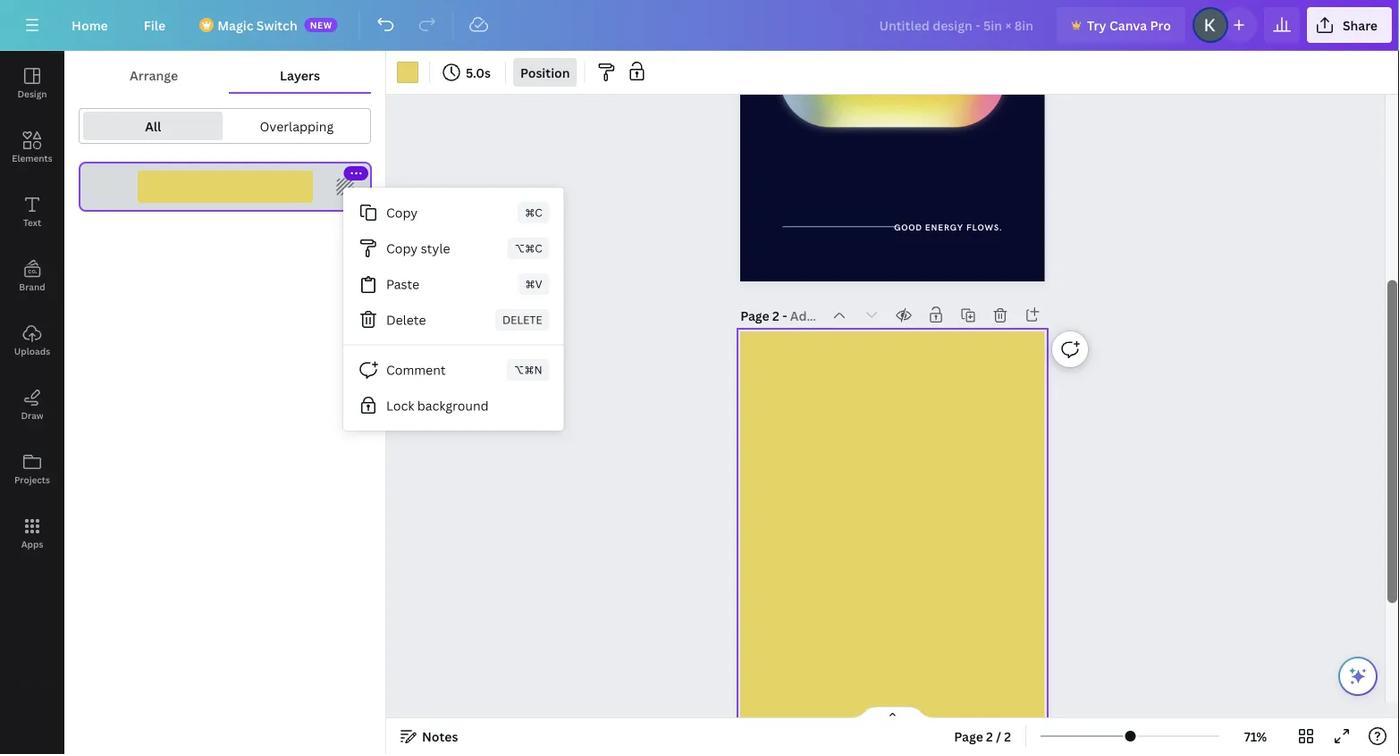 Task type: describe. For each thing, give the bounding box(es) containing it.
projects
[[14, 474, 50, 486]]

⌘c
[[525, 205, 543, 220]]

paste
[[386, 276, 420, 293]]

apps button
[[0, 502, 64, 566]]

lock background
[[386, 398, 489, 415]]

All button
[[83, 112, 223, 140]]

magic
[[217, 17, 254, 34]]

⌘v
[[525, 277, 543, 292]]

⌥⌘c
[[515, 241, 543, 256]]

text
[[23, 216, 41, 228]]

overlapping
[[260, 118, 334, 135]]

home link
[[57, 7, 122, 43]]

background
[[417, 398, 489, 415]]

home
[[72, 17, 108, 34]]

share
[[1343, 17, 1378, 34]]

lock background button
[[343, 388, 564, 424]]

2 for -
[[773, 308, 780, 325]]

notes
[[422, 728, 458, 745]]

style
[[421, 240, 450, 257]]

try canva pro
[[1087, 17, 1171, 34]]

layers
[[280, 67, 320, 84]]

elements
[[12, 152, 53, 164]]

good energy flows.
[[895, 223, 1003, 234]]

lock
[[386, 398, 414, 415]]

layers button
[[229, 58, 371, 92]]

2 for /
[[987, 728, 993, 745]]

page 2 -
[[741, 308, 790, 325]]

new
[[310, 19, 332, 31]]

magic switch
[[217, 17, 298, 34]]

copy for copy
[[386, 204, 418, 221]]

file button
[[129, 7, 180, 43]]

comment
[[386, 362, 446, 379]]

copy for copy style
[[386, 240, 418, 257]]

brand button
[[0, 244, 64, 309]]

⌥⌘n
[[514, 363, 543, 377]]

Design title text field
[[865, 7, 1050, 43]]

brand
[[19, 281, 45, 293]]

text button
[[0, 180, 64, 244]]

page for page 2 / 2
[[954, 728, 984, 745]]

main menu bar
[[0, 0, 1400, 51]]

energy
[[926, 223, 964, 234]]

position button
[[513, 58, 577, 87]]

delete
[[386, 312, 426, 329]]

design
[[17, 88, 47, 100]]



Task type: vqa. For each thing, say whether or not it's contained in the screenshot.
team at the left bottom
no



Task type: locate. For each thing, give the bounding box(es) containing it.
0 vertical spatial page
[[741, 308, 770, 325]]

1 vertical spatial page
[[954, 728, 984, 745]]

5.0s
[[466, 64, 491, 81]]

position
[[520, 64, 570, 81]]

apps
[[21, 538, 43, 550]]

delete
[[503, 313, 543, 327]]

file
[[144, 17, 166, 34]]

1 copy from the top
[[386, 204, 418, 221]]

/
[[996, 728, 1002, 745]]

71%
[[1245, 728, 1268, 745]]

0 horizontal spatial 2
[[773, 308, 780, 325]]

page for page 2 -
[[741, 308, 770, 325]]

2 copy from the top
[[386, 240, 418, 257]]

-
[[783, 308, 787, 325]]

uploads button
[[0, 309, 64, 373]]

copy style
[[386, 240, 450, 257]]

1 horizontal spatial 2
[[987, 728, 993, 745]]

Page title text field
[[790, 307, 820, 325]]

switch
[[256, 17, 298, 34]]

0 horizontal spatial page
[[741, 308, 770, 325]]

notes button
[[393, 723, 465, 751]]

1 vertical spatial copy
[[386, 240, 418, 257]]

draw
[[21, 410, 43, 422]]

5.0s button
[[437, 58, 498, 87]]

1 horizontal spatial page
[[954, 728, 984, 745]]

2 left the -
[[773, 308, 780, 325]]

Overlapping button
[[227, 112, 367, 140]]

good
[[895, 223, 923, 234]]

page left /
[[954, 728, 984, 745]]

page left the -
[[741, 308, 770, 325]]

2
[[773, 308, 780, 325], [987, 728, 993, 745], [1005, 728, 1011, 745]]

0 vertical spatial copy
[[386, 204, 418, 221]]

arrange button
[[79, 58, 229, 92]]

71% button
[[1227, 723, 1285, 751]]

arrange
[[130, 67, 178, 84]]

all
[[145, 118, 161, 135]]

draw button
[[0, 373, 64, 437]]

page 2 / 2
[[954, 728, 1011, 745]]

design button
[[0, 51, 64, 115]]

show pages image
[[850, 706, 936, 721]]

page
[[741, 308, 770, 325], [954, 728, 984, 745]]

page inside button
[[954, 728, 984, 745]]

#e8d253 image
[[397, 62, 419, 83]]

#e8d253 image
[[397, 62, 419, 83]]

copy left the style
[[386, 240, 418, 257]]

side panel tab list
[[0, 51, 64, 566]]

2 horizontal spatial 2
[[1005, 728, 1011, 745]]

try canva pro button
[[1057, 7, 1186, 43]]

pro
[[1151, 17, 1171, 34]]

2 right /
[[1005, 728, 1011, 745]]

canva
[[1110, 17, 1148, 34]]

projects button
[[0, 437, 64, 502]]

elements button
[[0, 115, 64, 180]]

flows.
[[967, 223, 1003, 234]]

uploads
[[14, 345, 50, 357]]

try
[[1087, 17, 1107, 34]]

copy up the 'copy style'
[[386, 204, 418, 221]]

2 left /
[[987, 728, 993, 745]]

share button
[[1307, 7, 1392, 43]]

page 2 / 2 button
[[947, 723, 1019, 751]]

canva assistant image
[[1348, 666, 1369, 688]]

copy
[[386, 204, 418, 221], [386, 240, 418, 257]]



